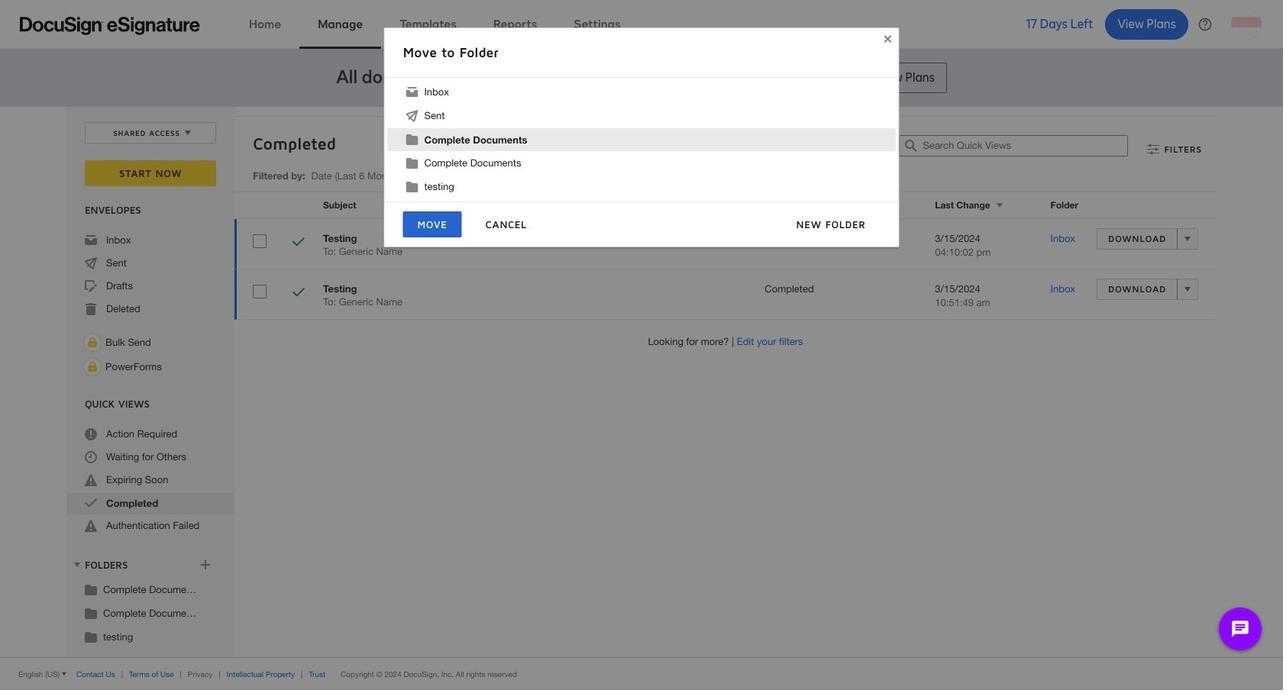 Task type: locate. For each thing, give the bounding box(es) containing it.
alert image
[[85, 474, 97, 487], [85, 520, 97, 532]]

completed image
[[85, 497, 97, 510]]

1 vertical spatial lock image
[[83, 358, 102, 377]]

0 vertical spatial lock image
[[83, 334, 102, 352]]

1 vertical spatial alert image
[[85, 520, 97, 532]]

folder image
[[85, 584, 97, 596]]

sent image
[[85, 257, 97, 270]]

folder image
[[85, 607, 97, 620], [85, 631, 97, 643]]

1 vertical spatial folder image
[[85, 631, 97, 643]]

alert image up completed icon
[[85, 474, 97, 487]]

2 alert image from the top
[[85, 520, 97, 532]]

0 vertical spatial folder image
[[85, 607, 97, 620]]

more info region
[[0, 658, 1283, 691]]

lock image
[[83, 334, 102, 352], [83, 358, 102, 377]]

action required image
[[85, 429, 97, 441]]

alert image down completed icon
[[85, 520, 97, 532]]

0 vertical spatial alert image
[[85, 474, 97, 487]]

Search Quick Views text field
[[923, 136, 1128, 156]]



Task type: describe. For each thing, give the bounding box(es) containing it.
inbox image
[[85, 235, 97, 247]]

2 lock image from the top
[[83, 358, 102, 377]]

completed image
[[293, 286, 305, 301]]

docusign esignature image
[[20, 16, 200, 35]]

view folders image
[[71, 559, 83, 571]]

2 folder image from the top
[[85, 631, 97, 643]]

clock image
[[85, 451, 97, 464]]

1 folder image from the top
[[85, 607, 97, 620]]

1 lock image from the top
[[83, 334, 102, 352]]

draft image
[[85, 280, 97, 293]]

1 alert image from the top
[[85, 474, 97, 487]]

completed image
[[293, 236, 305, 251]]

trash image
[[85, 303, 97, 315]]



